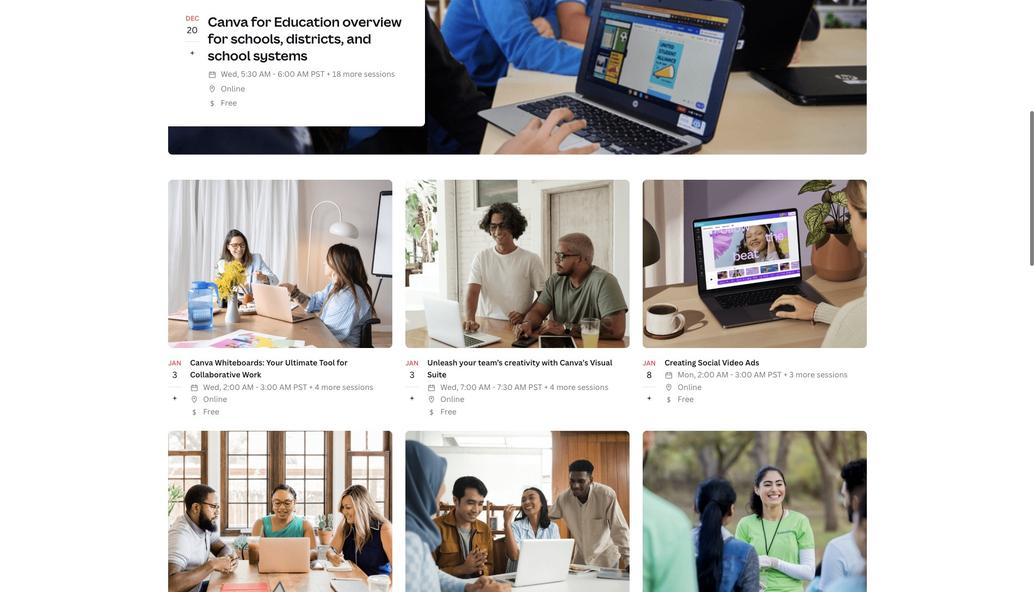 Task type: vqa. For each thing, say whether or not it's contained in the screenshot.
other
no



Task type: describe. For each thing, give the bounding box(es) containing it.
2:00 for 3
[[223, 382, 240, 392]]

3 for canva whiteboards: your ultimate tool for collaborative work
[[172, 369, 177, 381]]

creating social video ads
[[665, 357, 760, 368]]

whiteboards:
[[215, 357, 265, 368]]

more for wed, 2:00 am - 3:00 am pst
[[322, 382, 341, 392]]

am down work
[[242, 382, 254, 392]]

team's
[[478, 357, 503, 368]]

wed, for wed, 5:30 am - 6:00 am pst + 18 more sessions
[[221, 69, 239, 79]]

more for mon, 2:00 am - 3:00 am pst
[[796, 369, 816, 380]]

sessions for wed, 2:00 am - 3:00 am pst + 4 more sessions
[[343, 382, 374, 392]]

jan for unleash
[[406, 358, 419, 368]]

video
[[723, 357, 744, 368]]

creativity
[[505, 357, 540, 368]]

canva's
[[560, 357, 589, 368]]

2:00 for 8
[[698, 369, 715, 380]]

canva whiteboards: your ultimate tool for collaborative work
[[190, 357, 348, 380]]

jan for canva
[[168, 358, 181, 368]]

online for wed, 5:30 am - 6:00 am pst + 18 more sessions
[[221, 83, 245, 93]]

free for wed, 5:30 am - 6:00 am pst
[[221, 97, 237, 108]]

ultimate
[[285, 357, 318, 368]]

pst for wed, 5:30 am - 6:00 am pst
[[311, 69, 325, 79]]

overview
[[343, 12, 402, 30]]

systems
[[253, 46, 308, 64]]

am right 6:00
[[297, 69, 309, 79]]

creating social video ads link
[[665, 357, 760, 368]]

3:00 for 3
[[261, 382, 278, 392]]

and
[[347, 29, 372, 47]]

suite
[[428, 369, 447, 380]]

3:00 for 8
[[736, 369, 753, 380]]

free for mon, 2:00 am - 3:00 am pst
[[678, 394, 694, 404]]

sessions for mon, 2:00 am - 3:00 am pst + 3 more sessions
[[817, 369, 848, 380]]

20
[[187, 24, 198, 36]]

work
[[242, 369, 261, 380]]

education
[[274, 12, 340, 30]]

online for mon, 2:00 am - 3:00 am pst + 3 more sessions
[[678, 382, 702, 392]]

6:00
[[278, 69, 295, 79]]

am right 7:30 on the left of page
[[515, 382, 527, 392]]

pst for mon, 2:00 am - 3:00 am pst
[[768, 369, 782, 380]]

canva for canva whiteboards: your ultimate tool for collaborative work
[[190, 357, 213, 368]]

visual
[[590, 357, 613, 368]]

tool
[[319, 357, 335, 368]]

wed, for wed, 7:00 am - 7:30 am pst + 4 more sessions
[[441, 382, 459, 392]]

jan 3 for unleash
[[406, 358, 419, 381]]

0 horizontal spatial for
[[208, 29, 228, 47]]

unleash
[[428, 357, 458, 368]]

your
[[460, 357, 477, 368]]

collaborative
[[190, 369, 241, 380]]

2 horizontal spatial 3
[[790, 369, 794, 380]]

am down canva whiteboards: your ultimate tool for collaborative work
[[280, 382, 292, 392]]

districts,
[[286, 29, 344, 47]]

wed, 5:30 am - 6:00 am pst + 18 more sessions
[[221, 69, 395, 79]]

mon,
[[678, 369, 696, 380]]

social
[[698, 357, 721, 368]]

5:30
[[241, 69, 257, 79]]

schools,
[[231, 29, 284, 47]]

unleash your team's creativity with canva's visual suite
[[428, 357, 613, 380]]

more for wed, 7:00 am - 7:30 am pst
[[557, 382, 576, 392]]

free for wed, 7:00 am - 7:30 am pst
[[441, 406, 457, 416]]

1 horizontal spatial for
[[251, 12, 272, 30]]



Task type: locate. For each thing, give the bounding box(es) containing it.
1 4 from the left
[[315, 382, 320, 392]]

sessions
[[364, 69, 395, 79], [817, 369, 848, 380], [343, 382, 374, 392], [578, 382, 609, 392]]

1 horizontal spatial 2:00
[[698, 369, 715, 380]]

jan
[[168, 358, 181, 368], [406, 358, 419, 368], [643, 358, 656, 368]]

canva inside canva whiteboards: your ultimate tool for collaborative work
[[190, 357, 213, 368]]

online
[[221, 83, 245, 93], [678, 382, 702, 392], [203, 394, 227, 404], [441, 394, 465, 404]]

more
[[343, 69, 362, 79], [796, 369, 816, 380], [322, 382, 341, 392], [557, 382, 576, 392]]

your
[[266, 357, 284, 368]]

- down video
[[731, 369, 734, 380]]

am right 5:30
[[259, 69, 271, 79]]

sessions for wed, 5:30 am - 6:00 am pst + 18 more sessions
[[364, 69, 395, 79]]

jan 3 left collaborative
[[168, 358, 181, 381]]

- for wed, 2:00 am - 3:00 am pst
[[256, 382, 259, 392]]

0 horizontal spatial jan
[[168, 358, 181, 368]]

- for mon, 2:00 am - 3:00 am pst
[[731, 369, 734, 380]]

1 vertical spatial 2:00
[[223, 382, 240, 392]]

unleash your team's creativity with canva's visual suite link
[[428, 357, 613, 380]]

7:00
[[461, 382, 477, 392]]

am right 7:00
[[479, 382, 491, 392]]

online down collaborative
[[203, 394, 227, 404]]

1 vertical spatial 3:00
[[261, 382, 278, 392]]

canva inside canva for education overview for schools, districts, and school systems
[[208, 12, 249, 30]]

free down collaborative
[[203, 406, 219, 416]]

pst for wed, 2:00 am - 3:00 am pst
[[293, 382, 307, 392]]

- for wed, 7:00 am - 7:30 am pst
[[493, 382, 496, 392]]

am down video
[[717, 369, 729, 380]]

wed, down school at the top left of the page
[[221, 69, 239, 79]]

free for wed, 2:00 am - 3:00 am pst
[[203, 406, 219, 416]]

-
[[273, 69, 276, 79], [731, 369, 734, 380], [256, 382, 259, 392], [493, 382, 496, 392]]

3
[[172, 369, 177, 381], [410, 369, 415, 381], [790, 369, 794, 380]]

with
[[542, 357, 558, 368]]

1 horizontal spatial 3:00
[[736, 369, 753, 380]]

2:00 down the social
[[698, 369, 715, 380]]

canva up school at the top left of the page
[[208, 12, 249, 30]]

0 horizontal spatial 2:00
[[223, 382, 240, 392]]

for right the 20
[[208, 29, 228, 47]]

online down mon,
[[678, 382, 702, 392]]

wed, down collaborative
[[203, 382, 222, 392]]

8
[[647, 369, 652, 381]]

canva
[[208, 12, 249, 30], [190, 357, 213, 368]]

ads
[[746, 357, 760, 368]]

wed, down suite
[[441, 382, 459, 392]]

for
[[251, 12, 272, 30], [208, 29, 228, 47], [337, 357, 348, 368]]

+
[[190, 47, 195, 59], [327, 69, 331, 79], [784, 369, 788, 380], [309, 382, 313, 392], [545, 382, 549, 392], [173, 392, 177, 404], [410, 392, 415, 404], [648, 392, 652, 404]]

jan 8
[[643, 358, 656, 381]]

for inside canva whiteboards: your ultimate tool for collaborative work
[[337, 357, 348, 368]]

4 for wed, 2:00 am - 3:00 am pst
[[315, 382, 320, 392]]

2 4 from the left
[[550, 382, 555, 392]]

1 horizontal spatial 4
[[550, 382, 555, 392]]

2:00
[[698, 369, 715, 380], [223, 382, 240, 392]]

2 jan from the left
[[406, 358, 419, 368]]

- for wed, 5:30 am - 6:00 am pst
[[273, 69, 276, 79]]

canva for education overview for schools, districts, and school systems
[[208, 12, 402, 64]]

1 horizontal spatial jan 3
[[406, 358, 419, 381]]

online for wed, 2:00 am - 3:00 am pst + 4 more sessions
[[203, 394, 227, 404]]

free down mon,
[[678, 394, 694, 404]]

wed,
[[221, 69, 239, 79], [203, 382, 222, 392], [441, 382, 459, 392]]

mon, 2:00 am - 3:00 am pst + 3 more sessions
[[678, 369, 848, 380]]

- left 6:00
[[273, 69, 276, 79]]

4 down tool
[[315, 382, 320, 392]]

4 down with
[[550, 382, 555, 392]]

online for wed, 7:00 am - 7:30 am pst + 4 more sessions
[[441, 394, 465, 404]]

0 vertical spatial 3:00
[[736, 369, 753, 380]]

- down work
[[256, 382, 259, 392]]

sessions for wed, 7:00 am - 7:30 am pst + 4 more sessions
[[578, 382, 609, 392]]

3:00 down canva whiteboards: your ultimate tool for collaborative work link
[[261, 382, 278, 392]]

0 vertical spatial canva
[[208, 12, 249, 30]]

2 jan 3 from the left
[[406, 358, 419, 381]]

dec
[[186, 13, 199, 23]]

creating
[[665, 357, 697, 368]]

2:00 down collaborative
[[223, 382, 240, 392]]

canva whiteboards: your ultimate tool for collaborative work link
[[190, 357, 348, 380]]

canva up collaborative
[[190, 357, 213, 368]]

18
[[333, 69, 341, 79]]

1 horizontal spatial 3
[[410, 369, 415, 381]]

1 jan from the left
[[168, 358, 181, 368]]

wed, for wed, 2:00 am - 3:00 am pst + 4 more sessions
[[203, 382, 222, 392]]

2 horizontal spatial for
[[337, 357, 348, 368]]

jan 3 left suite
[[406, 358, 419, 381]]

free down school at the top left of the page
[[221, 97, 237, 108]]

1 jan 3 from the left
[[168, 358, 181, 381]]

pst for wed, 7:00 am - 7:30 am pst
[[529, 382, 543, 392]]

- left 7:30 on the left of page
[[493, 382, 496, 392]]

4
[[315, 382, 320, 392], [550, 382, 555, 392]]

1 vertical spatial canva
[[190, 357, 213, 368]]

am
[[259, 69, 271, 79], [297, 69, 309, 79], [717, 369, 729, 380], [754, 369, 767, 380], [242, 382, 254, 392], [280, 382, 292, 392], [479, 382, 491, 392], [515, 382, 527, 392]]

1 horizontal spatial jan
[[406, 358, 419, 368]]

online down 5:30
[[221, 83, 245, 93]]

pst
[[311, 69, 325, 79], [768, 369, 782, 380], [293, 382, 307, 392], [529, 382, 543, 392]]

3 jan from the left
[[643, 358, 656, 368]]

for up systems at the top left of page
[[251, 12, 272, 30]]

0 horizontal spatial jan 3
[[168, 358, 181, 381]]

school
[[208, 46, 251, 64]]

jan for creating
[[643, 358, 656, 368]]

7:30
[[498, 382, 513, 392]]

2 horizontal spatial jan
[[643, 358, 656, 368]]

0 horizontal spatial 3
[[172, 369, 177, 381]]

0 vertical spatial 2:00
[[698, 369, 715, 380]]

for right tool
[[337, 357, 348, 368]]

dec 20
[[186, 13, 199, 36]]

wed, 2:00 am - 3:00 am pst + 4 more sessions
[[203, 382, 374, 392]]

free
[[221, 97, 237, 108], [678, 394, 694, 404], [203, 406, 219, 416], [441, 406, 457, 416]]

3 for unleash your team's creativity with canva's visual suite
[[410, 369, 415, 381]]

jan 3 for canva
[[168, 358, 181, 381]]

wed, 7:00 am - 7:30 am pst + 4 more sessions
[[441, 382, 609, 392]]

more for wed, 5:30 am - 6:00 am pst
[[343, 69, 362, 79]]

4 for wed, 7:00 am - 7:30 am pst
[[550, 382, 555, 392]]

0 horizontal spatial 3:00
[[261, 382, 278, 392]]

am down ads
[[754, 369, 767, 380]]

free down suite
[[441, 406, 457, 416]]

3:00
[[736, 369, 753, 380], [261, 382, 278, 392]]

canva for canva for education overview for schools, districts, and school systems
[[208, 12, 249, 30]]

jan 3
[[168, 358, 181, 381], [406, 358, 419, 381]]

online down 7:00
[[441, 394, 465, 404]]

0 horizontal spatial 4
[[315, 382, 320, 392]]

3:00 down ads
[[736, 369, 753, 380]]



